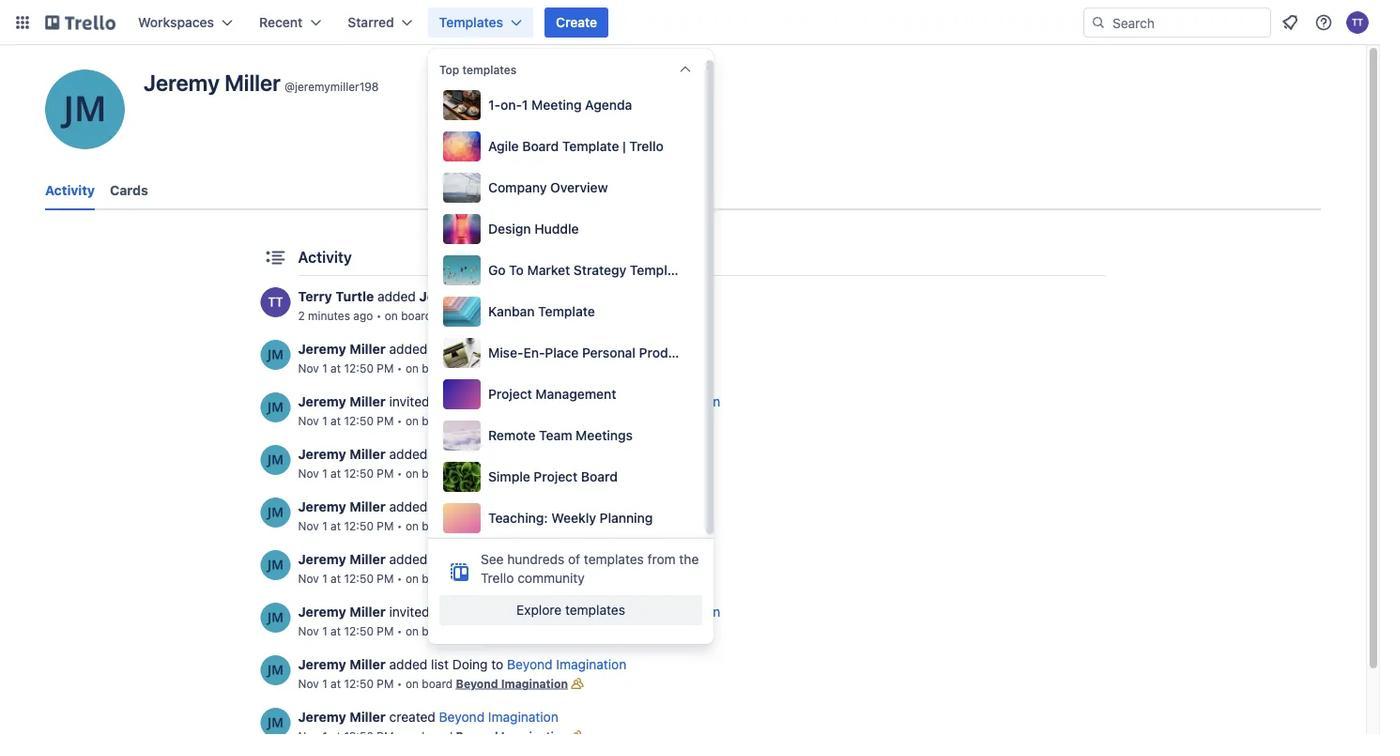 Task type: describe. For each thing, give the bounding box(es) containing it.
board up kickoff at the left of the page
[[422, 414, 453, 427]]

2 nov from the top
[[298, 414, 319, 427]]

1-on-1 meeting agenda
[[488, 97, 632, 113]]

kickoff meeting link
[[431, 446, 526, 462]]

to down 'see hundreds of templates from the trello community'
[[585, 604, 598, 620]]

mise-en-place personal productivity system button
[[439, 334, 763, 372]]

3 at from the top
[[331, 467, 341, 480]]

design
[[488, 221, 531, 237]]

kanban
[[488, 304, 535, 319]]

the inside 'see hundreds of templates from the trello community'
[[679, 552, 699, 567]]

on right ago
[[385, 309, 398, 322]]

2 invited from the top
[[389, 604, 430, 620]]

strategy
[[574, 262, 627, 278]]

1-
[[488, 97, 501, 113]]

media for jeremy miller added kickoff meeting to social media
[[586, 446, 622, 462]]

place
[[545, 345, 579, 361]]

• up the created
[[397, 677, 402, 690]]

social for meeting
[[546, 446, 582, 462]]

management
[[536, 386, 616, 402]]

social for instagram
[[555, 341, 591, 357]]

top templates
[[439, 63, 517, 76]]

beyond down terry turtle added jeremy miller to compliment the chef
[[435, 309, 477, 322]]

3 all members of the workspace can see and edit this board. image from the top
[[568, 569, 587, 588]]

beyond up meetings
[[601, 394, 647, 409]]

4 pm from the top
[[377, 519, 394, 532]]

team
[[539, 428, 572, 443]]

remote
[[488, 428, 536, 443]]

remote team meetings
[[488, 428, 633, 443]]

hundreds
[[507, 552, 565, 567]]

explore
[[517, 602, 562, 618]]

on up 'jeremy miller added kickoff meeting to social media'
[[406, 414, 419, 427]]

3 nov from the top
[[298, 467, 319, 480]]

company
[[488, 180, 547, 195]]

all members of the workspace can see and edit this board. image for instagram
[[568, 359, 587, 377]]

7 12:50 from the top
[[344, 677, 374, 690]]

2 pm from the top
[[377, 414, 394, 427]]

create inside button
[[556, 15, 597, 30]]

terry
[[298, 289, 332, 304]]

instagram
[[475, 341, 536, 357]]

2 minutes ago • on board beyond imagination
[[298, 309, 547, 322]]

0 horizontal spatial project
[[488, 386, 532, 402]]

starred button
[[336, 8, 424, 38]]

nov 1 at 12:50 pm link for jeremy miller added kickoff meeting to social media
[[298, 467, 394, 480]]

0 vertical spatial terry turtle (terryturtle) image
[[1347, 11, 1369, 34]]

trello inside button
[[629, 139, 664, 154]]

1 jeremy miller invited an unconfirmed member to beyond imagination from the top
[[298, 394, 721, 409]]

simple
[[488, 469, 530, 485]]

to up meetings
[[585, 394, 598, 409]]

templates for explore templates
[[565, 602, 625, 618]]

3 pm from the top
[[377, 467, 394, 480]]

1 12:50 from the top
[[344, 362, 374, 375]]

• right ago
[[376, 309, 382, 322]]

explore templates
[[517, 602, 625, 618]]

mise-
[[488, 345, 523, 361]]

explore templates link
[[439, 595, 702, 625]]

2 vertical spatial template
[[538, 304, 595, 319]]

2 an from the top
[[433, 604, 448, 620]]

agile
[[488, 139, 519, 154]]

meetings
[[576, 428, 633, 443]]

1 vertical spatial template
[[630, 262, 687, 278]]

huddle
[[534, 221, 579, 237]]

beyond down 'see hundreds of templates from the trello community'
[[601, 604, 647, 620]]

1 nov from the top
[[298, 362, 319, 375]]

from
[[648, 552, 676, 567]]

minutes
[[308, 309, 350, 322]]

• up jeremy miller added list doing to beyond imagination
[[397, 624, 402, 638]]

board down jeremy miller added list doing to beyond imagination
[[422, 677, 453, 690]]

done
[[452, 499, 484, 515]]

3 nov 1 at 12:50 pm • on board beyond imagination from the top
[[298, 467, 568, 480]]

see
[[481, 552, 504, 567]]

go to market strategy template
[[488, 262, 687, 278]]

• down the 2 minutes ago • on board beyond imagination
[[397, 362, 402, 375]]

added for miller
[[378, 289, 416, 304]]

design huddle button
[[439, 210, 695, 248]]

board up jeremy miller added list doing to beyond imagination
[[422, 624, 453, 638]]

templates inside 'see hundreds of templates from the trello community'
[[584, 552, 644, 567]]

personal
[[582, 345, 636, 361]]

2 12:50 from the top
[[344, 414, 374, 427]]

1 vertical spatial project
[[534, 469, 578, 485]]

jeremy miller added list doing to beyond imagination
[[298, 657, 627, 672]]

templates for top templates
[[463, 63, 517, 76]]

6 nov 1 at 12:50 pm • on board beyond imagination from the top
[[298, 624, 568, 638]]

2 vertical spatial media
[[492, 552, 529, 567]]

0 notifications image
[[1279, 11, 1301, 34]]

project management
[[488, 386, 616, 402]]

overview
[[550, 180, 608, 195]]

template inside button
[[562, 139, 619, 154]]

beyond right the created
[[439, 709, 485, 725]]

7 nov from the top
[[298, 677, 319, 690]]

list for doing
[[431, 657, 449, 672]]

on up jeremy miller added list doing to beyond imagination
[[406, 624, 419, 638]]

5 nov 1 at 12:50 pm • on board beyond imagination from the top
[[298, 572, 568, 585]]

ago
[[353, 309, 373, 322]]

jeremy miller created beyond imagination
[[298, 709, 559, 725]]

@jeremymiller198
[[284, 80, 379, 93]]

all members of the workspace can see and edit this board. image for meeting
[[568, 464, 587, 483]]

board inside simple project board button
[[581, 469, 618, 485]]

collapse image
[[678, 62, 693, 77]]

on down "jeremy miller added list social media to beyond imagination" on the left
[[406, 572, 419, 585]]

jeremy miller (jeremymiller198) image for added
[[261, 655, 291, 685]]

5 nov from the top
[[298, 572, 319, 585]]

Search field
[[1106, 8, 1270, 37]]

beyond down doing
[[456, 677, 498, 690]]

kickoff
[[431, 446, 474, 462]]

|
[[623, 139, 626, 154]]

compliment the chef link
[[526, 289, 655, 304]]

beyond down explore
[[507, 657, 553, 672]]

added for social
[[389, 552, 428, 567]]

beyond down done
[[456, 519, 498, 532]]

1 pm from the top
[[377, 362, 394, 375]]

• up 'jeremy miller added kickoff meeting to social media'
[[397, 414, 402, 427]]

workspaces button
[[127, 8, 244, 38]]

2 member from the top
[[532, 604, 582, 620]]

templates button
[[428, 8, 533, 38]]

recent button
[[248, 8, 333, 38]]

compliment
[[526, 289, 600, 304]]

agile board template | trello
[[488, 139, 664, 154]]

terry turtle added jeremy miller to compliment the chef
[[298, 289, 655, 304]]

4 nov from the top
[[298, 519, 319, 532]]

on down 'jeremy miller added kickoff meeting to social media'
[[406, 467, 419, 480]]

company overview
[[488, 180, 608, 195]]

remote team meetings button
[[439, 417, 695, 454]]

teaching: weekly planning
[[488, 510, 653, 526]]

jeremy miller added list done to beyond imagination
[[298, 499, 623, 515]]

beyond up doing
[[456, 624, 498, 638]]

0 horizontal spatial create
[[431, 341, 472, 357]]

5 12:50 from the top
[[344, 572, 374, 585]]

added for meeting
[[389, 446, 428, 462]]

cards link
[[110, 174, 148, 208]]

to
[[509, 262, 524, 278]]

jeremy miller added create instagram to social media
[[298, 341, 632, 357]]

activity link
[[45, 174, 95, 210]]

4 12:50 from the top
[[344, 519, 374, 532]]

chef
[[626, 289, 655, 304]]

meeting
[[532, 97, 582, 113]]

productivity
[[639, 345, 714, 361]]

2
[[298, 309, 305, 322]]

doing
[[452, 657, 488, 672]]

primary element
[[0, 0, 1380, 45]]

jeremy miller (jeremymiller198) image for invited
[[261, 393, 291, 423]]

to down to
[[511, 289, 523, 304]]

1 nov 1 at 12:50 pm • on board beyond imagination from the top
[[298, 362, 568, 375]]

workspaces
[[138, 15, 214, 30]]



Task type: locate. For each thing, give the bounding box(es) containing it.
added down jeremy miller added list done to beyond imagination
[[389, 552, 428, 567]]

trello inside 'see hundreds of templates from the trello community'
[[481, 570, 514, 586]]

0 vertical spatial project
[[488, 386, 532, 402]]

1 vertical spatial activity
[[298, 248, 352, 266]]

1 nov 1 at 12:50 pm link from the top
[[298, 362, 394, 375]]

kanban template
[[488, 304, 595, 319]]

0 horizontal spatial trello
[[481, 570, 514, 586]]

1-on-1 meeting agenda button
[[439, 86, 695, 124]]

• down jeremy miller added list done to beyond imagination
[[397, 519, 402, 532]]

added left kickoff at the left of the page
[[389, 446, 428, 462]]

2 list from the top
[[431, 552, 449, 567]]

simple project board
[[488, 469, 618, 485]]

added for instagram
[[389, 341, 428, 357]]

2 jeremy miller (jeremymiller198) image from the top
[[261, 550, 291, 580]]

5 at from the top
[[331, 572, 341, 585]]

1 horizontal spatial project
[[534, 469, 578, 485]]

nov 1 at 12:50 pm • on board beyond imagination down the jeremy miller added create instagram to social media
[[298, 362, 568, 375]]

1 vertical spatial an
[[433, 604, 448, 620]]

list for done
[[431, 499, 449, 515]]

media down meetings
[[586, 446, 622, 462]]

trello
[[629, 139, 664, 154], [481, 570, 514, 586]]

at
[[331, 362, 341, 375], [331, 414, 341, 427], [331, 467, 341, 480], [331, 519, 341, 532], [331, 572, 341, 585], [331, 624, 341, 638], [331, 677, 341, 690]]

2 vertical spatial templates
[[565, 602, 625, 618]]

on down the 2 minutes ago • on board beyond imagination
[[406, 362, 419, 375]]

activity left cards
[[45, 183, 95, 198]]

templates down 'see hundreds of templates from the trello community'
[[565, 602, 625, 618]]

member up team
[[532, 394, 582, 409]]

the left chef
[[603, 289, 623, 304]]

beyond up the kickoff meeting link
[[456, 414, 498, 427]]

jeremy miller (jeremymiller198) image
[[261, 498, 291, 528], [261, 550, 291, 580], [261, 603, 291, 633]]

list left done
[[431, 499, 449, 515]]

media down teaching:
[[492, 552, 529, 567]]

2 nov 1 at 12:50 pm link from the top
[[298, 467, 394, 480]]

0 vertical spatial all members of the workspace can see and edit this board. image
[[568, 359, 587, 377]]

1 jeremy miller (jeremymiller198) image from the top
[[261, 340, 291, 370]]

template up chef
[[630, 262, 687, 278]]

0 vertical spatial an
[[433, 394, 448, 409]]

board down kickoff at the left of the page
[[422, 467, 453, 480]]

jeremy miller (jeremymiller198) image for created
[[261, 708, 291, 735]]

jeremy miller (jeremymiller198) image for jeremy miller invited an unconfirmed member to beyond imagination
[[261, 603, 291, 633]]

0 vertical spatial jeremy miller invited an unconfirmed member to beyond imagination
[[298, 394, 721, 409]]

1 inside 'button'
[[522, 97, 528, 113]]

7 nov 1 at 12:50 pm • on board beyond imagination from the top
[[298, 677, 568, 690]]

0 horizontal spatial board
[[522, 139, 559, 154]]

12:50
[[344, 362, 374, 375], [344, 414, 374, 427], [344, 467, 374, 480], [344, 519, 374, 532], [344, 572, 374, 585], [344, 624, 374, 638], [344, 677, 374, 690]]

0 vertical spatial the
[[603, 289, 623, 304]]

pm
[[377, 362, 394, 375], [377, 414, 394, 427], [377, 467, 394, 480], [377, 519, 394, 532], [377, 572, 394, 585], [377, 624, 394, 638], [377, 677, 394, 690]]

design huddle
[[488, 221, 579, 237]]

to down kanban template
[[539, 341, 551, 357]]

1 vertical spatial media
[[586, 446, 622, 462]]

jeremy miller invited an unconfirmed member to beyond imagination up the remote
[[298, 394, 721, 409]]

en-
[[523, 345, 545, 361]]

0 vertical spatial invited
[[389, 394, 430, 409]]

added for doing
[[389, 657, 428, 672]]

2 at from the top
[[331, 414, 341, 427]]

jeremy miller (jeremymiller198) image for jeremy miller added list done to beyond imagination
[[261, 498, 291, 528]]

social down remote team meetings
[[546, 446, 582, 462]]

board
[[522, 139, 559, 154], [581, 469, 618, 485]]

beyond down the kickoff meeting link
[[456, 467, 498, 480]]

agenda
[[585, 97, 632, 113]]

2 unconfirmed from the top
[[451, 604, 528, 620]]

to down team
[[530, 446, 542, 462]]

meeting
[[477, 446, 526, 462]]

nov 1 at 12:50 pm • on board beyond imagination down jeremy miller added list done to beyond imagination
[[298, 519, 568, 532]]

cards
[[110, 183, 148, 198]]

media for jeremy miller added create instagram to social media
[[595, 341, 632, 357]]

1 horizontal spatial create
[[556, 15, 597, 30]]

all members of the workspace can see and edit this board. image up management
[[568, 359, 587, 377]]

board down the jeremy miller added create instagram to social media
[[422, 362, 453, 375]]

0 vertical spatial media
[[595, 341, 632, 357]]

create instagram link
[[431, 341, 536, 357]]

nov 1 at 12:50 pm • on board beyond imagination down "jeremy miller added list social media to beyond imagination" on the left
[[298, 572, 568, 585]]

0 vertical spatial trello
[[629, 139, 664, 154]]

template
[[562, 139, 619, 154], [630, 262, 687, 278], [538, 304, 595, 319]]

member
[[532, 394, 582, 409], [532, 604, 582, 620]]

added up the 2 minutes ago • on board beyond imagination
[[378, 289, 416, 304]]

member down community
[[532, 604, 582, 620]]

menu
[[439, 86, 763, 537]]

search image
[[1091, 15, 1106, 30]]

unconfirmed down see
[[451, 604, 528, 620]]

1 horizontal spatial activity
[[298, 248, 352, 266]]

added left done
[[389, 499, 428, 515]]

jeremy miller added kickoff meeting to social media
[[298, 446, 622, 462]]

0 vertical spatial activity
[[45, 183, 95, 198]]

to up community
[[533, 552, 545, 567]]

on down jeremy miller added list done to beyond imagination
[[406, 519, 419, 532]]

2 nov 1 at 12:50 pm • on board beyond imagination from the top
[[298, 414, 568, 427]]

template left |
[[562, 139, 619, 154]]

1 horizontal spatial board
[[581, 469, 618, 485]]

menu containing 1-on-1 meeting agenda
[[439, 86, 763, 537]]

1 vertical spatial the
[[679, 552, 699, 567]]

open information menu image
[[1315, 13, 1333, 32]]

0 vertical spatial nov 1 at 12:50 pm link
[[298, 362, 394, 375]]

trello down see
[[481, 570, 514, 586]]

1 horizontal spatial the
[[679, 552, 699, 567]]

board down jeremy miller added list done to beyond imagination
[[422, 519, 453, 532]]

social
[[555, 341, 591, 357], [546, 446, 582, 462], [452, 552, 489, 567]]

nov 1 at 12:50 pm • on board beyond imagination up the jeremy miller created beyond imagination
[[298, 677, 568, 690]]

nov 1 at 12:50 pm • on board beyond imagination up kickoff at the left of the page
[[298, 414, 568, 427]]

1 vertical spatial social
[[546, 446, 582, 462]]

7 at from the top
[[331, 677, 341, 690]]

all members of the workspace can see and edit this board. image
[[547, 306, 566, 325], [568, 411, 587, 430], [568, 516, 587, 535], [568, 622, 587, 640], [568, 674, 587, 693], [568, 727, 587, 735]]

5 jeremy miller (jeremymiller198) image from the top
[[261, 708, 291, 735]]

0 vertical spatial jeremy miller (jeremymiller198) image
[[261, 498, 291, 528]]

1 vertical spatial list
[[431, 552, 449, 567]]

1 member from the top
[[532, 394, 582, 409]]

terry turtle (terryturtle) image right open information menu image
[[1347, 11, 1369, 34]]

invited up jeremy miller added list doing to beyond imagination
[[389, 604, 430, 620]]

3 12:50 from the top
[[344, 467, 374, 480]]

templates
[[439, 15, 503, 30]]

to right doing
[[491, 657, 504, 672]]

6 12:50 from the top
[[344, 624, 374, 638]]

1 vertical spatial invited
[[389, 604, 430, 620]]

added down the 2 minutes ago • on board beyond imagination
[[389, 341, 428, 357]]

added for done
[[389, 499, 428, 515]]

board
[[401, 309, 432, 322], [422, 362, 453, 375], [422, 414, 453, 427], [422, 467, 453, 480], [422, 519, 453, 532], [422, 572, 453, 585], [422, 624, 453, 638], [422, 677, 453, 690]]

list left doing
[[431, 657, 449, 672]]

company overview button
[[439, 169, 695, 207]]

turtle
[[336, 289, 374, 304]]

unconfirmed
[[451, 394, 528, 409], [451, 604, 528, 620]]

1 jeremy miller (jeremymiller198) image from the top
[[261, 498, 291, 528]]

added up the created
[[389, 657, 428, 672]]

2 vertical spatial list
[[431, 657, 449, 672]]

jeremy miller invited an unconfirmed member to beyond imagination down community
[[298, 604, 721, 620]]

jeremy
[[144, 69, 220, 96], [419, 289, 468, 304], [298, 341, 346, 357], [298, 394, 346, 409], [298, 446, 346, 462], [298, 499, 346, 515], [298, 552, 346, 567], [298, 604, 346, 620], [298, 657, 346, 672], [298, 709, 346, 725]]

terry turtle (terryturtle) image
[[1347, 11, 1369, 34], [261, 287, 291, 317]]

0 vertical spatial unconfirmed
[[451, 394, 528, 409]]

system
[[717, 345, 763, 361]]

all members of the workspace can see and edit this board. image
[[568, 359, 587, 377], [568, 464, 587, 483], [568, 569, 587, 588]]

1 vertical spatial jeremy miller invited an unconfirmed member to beyond imagination
[[298, 604, 721, 620]]

3 jeremy miller (jeremymiller198) image from the top
[[261, 603, 291, 633]]

jeremy miller added list social media to beyond imagination
[[298, 552, 668, 567]]

2 vertical spatial all members of the workspace can see and edit this board. image
[[568, 569, 587, 588]]

nov 1 at 12:50 pm link
[[298, 362, 394, 375], [298, 467, 394, 480]]

2 vertical spatial jeremy miller (jeremymiller198) image
[[261, 603, 291, 633]]

templates up 1-
[[463, 63, 517, 76]]

terry turtle (terryturtle) image left the 2
[[261, 287, 291, 317]]

0 horizontal spatial activity
[[45, 183, 95, 198]]

back to home image
[[45, 8, 115, 38]]

list
[[431, 499, 449, 515], [431, 552, 449, 567], [431, 657, 449, 672]]

board down meetings
[[581, 469, 618, 485]]

of
[[568, 552, 580, 567]]

nov 1 at 12:50 pm link for jeremy miller added create instagram to social media
[[298, 362, 394, 375]]

1 horizontal spatial terry turtle (terryturtle) image
[[1347, 11, 1369, 34]]

3 list from the top
[[431, 657, 449, 672]]

1 vertical spatial all members of the workspace can see and edit this board. image
[[568, 464, 587, 483]]

1 vertical spatial board
[[581, 469, 618, 485]]

teaching: weekly planning button
[[439, 500, 695, 537]]

4 nov 1 at 12:50 pm • on board beyond imagination from the top
[[298, 519, 568, 532]]

to
[[511, 289, 523, 304], [539, 341, 551, 357], [585, 394, 598, 409], [530, 446, 542, 462], [488, 499, 500, 515], [533, 552, 545, 567], [585, 604, 598, 620], [491, 657, 504, 672]]

jeremy miller invited an unconfirmed member to beyond imagination
[[298, 394, 721, 409], [298, 604, 721, 620]]

project down team
[[534, 469, 578, 485]]

social down kanban template button on the top of page
[[555, 341, 591, 357]]

1 at from the top
[[331, 362, 341, 375]]

community
[[518, 570, 585, 586]]

beyond down simple
[[504, 499, 549, 515]]

1 vertical spatial unconfirmed
[[451, 604, 528, 620]]

beyond imagination link
[[435, 309, 547, 322], [456, 362, 568, 375], [601, 394, 721, 409], [456, 414, 568, 427], [456, 467, 568, 480], [504, 499, 623, 515], [456, 519, 568, 532], [549, 552, 668, 567], [456, 572, 568, 585], [601, 604, 721, 620], [456, 624, 568, 638], [507, 657, 627, 672], [456, 677, 568, 690], [439, 709, 559, 725]]

top
[[439, 63, 459, 76]]

create up 1-on-1 meeting agenda 'button' at the top of page
[[556, 15, 597, 30]]

invited up 'jeremy miller added kickoff meeting to social media'
[[389, 394, 430, 409]]

an up jeremy miller added list doing to beyond imagination
[[433, 604, 448, 620]]

the right 'from'
[[679, 552, 699, 567]]

• down "jeremy miller added list social media to beyond imagination" on the left
[[397, 572, 402, 585]]

nov
[[298, 362, 319, 375], [298, 414, 319, 427], [298, 467, 319, 480], [298, 519, 319, 532], [298, 572, 319, 585], [298, 624, 319, 638], [298, 677, 319, 690]]

6 pm from the top
[[377, 624, 394, 638]]

simple project board button
[[439, 458, 695, 496]]

nov 1 at 12:50 pm • on board beyond imagination up jeremy miller added list doing to beyond imagination
[[298, 624, 568, 638]]

board inside agile board template | trello button
[[522, 139, 559, 154]]

0 vertical spatial social
[[555, 341, 591, 357]]

on
[[385, 309, 398, 322], [406, 362, 419, 375], [406, 414, 419, 427], [406, 467, 419, 480], [406, 519, 419, 532], [406, 572, 419, 585], [406, 624, 419, 638], [406, 677, 419, 690]]

list left see
[[431, 552, 449, 567]]

unconfirmed up the remote
[[451, 394, 528, 409]]

2 jeremy miller (jeremymiller198) image from the top
[[261, 393, 291, 423]]

an
[[433, 394, 448, 409], [433, 604, 448, 620]]

0 vertical spatial list
[[431, 499, 449, 515]]

2 jeremy miller invited an unconfirmed member to beyond imagination from the top
[[298, 604, 721, 620]]

template down go to market strategy template button
[[538, 304, 595, 319]]

6 nov from the top
[[298, 624, 319, 638]]

teaching:
[[488, 510, 548, 526]]

• down 'jeremy miller added kickoff meeting to social media'
[[397, 467, 402, 480]]

media right place
[[595, 341, 632, 357]]

on up the created
[[406, 677, 419, 690]]

market
[[527, 262, 570, 278]]

beyond down "jeremy miller added list social media to beyond imagination" on the left
[[456, 572, 498, 585]]

0 horizontal spatial terry turtle (terryturtle) image
[[261, 287, 291, 317]]

beyond down the create instagram link
[[456, 362, 498, 375]]

templates right the of
[[584, 552, 644, 567]]

0 vertical spatial member
[[532, 394, 582, 409]]

activity
[[45, 183, 95, 198], [298, 248, 352, 266]]

2 minutes ago link
[[298, 309, 373, 322]]

project management button
[[439, 376, 695, 413]]

0 horizontal spatial the
[[603, 289, 623, 304]]

1 vertical spatial member
[[532, 604, 582, 620]]

1 vertical spatial terry turtle (terryturtle) image
[[261, 287, 291, 317]]

1 invited from the top
[[389, 394, 430, 409]]

planning
[[600, 510, 653, 526]]

6 at from the top
[[331, 624, 341, 638]]

4 at from the top
[[331, 519, 341, 532]]

board down "jeremy miller added list social media to beyond imagination" on the left
[[422, 572, 453, 585]]

4 jeremy miller (jeremymiller198) image from the top
[[261, 655, 291, 685]]

1 all members of the workspace can see and edit this board. image from the top
[[568, 359, 587, 377]]

on-
[[501, 97, 522, 113]]

0 vertical spatial template
[[562, 139, 619, 154]]

to right done
[[488, 499, 500, 515]]

recent
[[259, 15, 303, 30]]

trello right |
[[629, 139, 664, 154]]

2 all members of the workspace can see and edit this board. image from the top
[[568, 464, 587, 483]]

kanban template button
[[439, 293, 695, 331]]

nov 1 at 12:50 pm • on board beyond imagination down kickoff at the left of the page
[[298, 467, 568, 480]]

0 vertical spatial board
[[522, 139, 559, 154]]

1 vertical spatial jeremy miller (jeremymiller198) image
[[261, 550, 291, 580]]

0 vertical spatial create
[[556, 15, 597, 30]]

nov 1 at 12:50 pm • on board beyond imagination
[[298, 362, 568, 375], [298, 414, 568, 427], [298, 467, 568, 480], [298, 519, 568, 532], [298, 572, 568, 585], [298, 624, 568, 638], [298, 677, 568, 690]]

1
[[522, 97, 528, 113], [322, 362, 327, 375], [322, 414, 327, 427], [322, 467, 327, 480], [322, 519, 327, 532], [322, 572, 327, 585], [322, 624, 327, 638], [322, 677, 327, 690]]

create
[[556, 15, 597, 30], [431, 341, 472, 357]]

agile board template | trello button
[[439, 128, 695, 165]]

weekly
[[551, 510, 596, 526]]

1 vertical spatial nov 1 at 12:50 pm link
[[298, 467, 394, 480]]

see hundreds of templates from the trello community
[[481, 552, 699, 586]]

jeremy miller (jeremymiller198) image
[[261, 340, 291, 370], [261, 393, 291, 423], [261, 445, 291, 475], [261, 655, 291, 685], [261, 708, 291, 735]]

5 pm from the top
[[377, 572, 394, 585]]

added
[[378, 289, 416, 304], [389, 341, 428, 357], [389, 446, 428, 462], [389, 499, 428, 515], [389, 552, 428, 567], [389, 657, 428, 672]]

created
[[389, 709, 436, 725]]

go to market strategy template button
[[439, 252, 695, 289]]

mise-en-place personal productivity system
[[488, 345, 763, 361]]

1 unconfirmed from the top
[[451, 394, 528, 409]]

1 horizontal spatial trello
[[629, 139, 664, 154]]

beyond
[[435, 309, 477, 322], [456, 362, 498, 375], [601, 394, 647, 409], [456, 414, 498, 427], [456, 467, 498, 480], [504, 499, 549, 515], [456, 519, 498, 532], [549, 552, 594, 567], [456, 572, 498, 585], [601, 604, 647, 620], [456, 624, 498, 638], [507, 657, 553, 672], [456, 677, 498, 690], [439, 709, 485, 725]]

create down the 2 minutes ago • on board beyond imagination
[[431, 341, 472, 357]]

7 pm from the top
[[377, 677, 394, 690]]

jeremy miller @jeremymiller198
[[144, 69, 379, 96]]

jeremy miller image
[[45, 69, 125, 149]]

list for social
[[431, 552, 449, 567]]

all members of the workspace can see and edit this board. image down remote team meetings button
[[568, 464, 587, 483]]

an up kickoff at the left of the page
[[433, 394, 448, 409]]

1 list from the top
[[431, 499, 449, 515]]

3 jeremy miller (jeremymiller198) image from the top
[[261, 445, 291, 475]]

project up the remote
[[488, 386, 532, 402]]

board right ago
[[401, 309, 432, 322]]

starred
[[348, 15, 394, 30]]

1 an from the top
[[433, 394, 448, 409]]

1 vertical spatial templates
[[584, 552, 644, 567]]

jeremy miller (jeremymiller198) image for jeremy miller added list social media to beyond imagination
[[261, 550, 291, 580]]

1 vertical spatial create
[[431, 341, 472, 357]]

activity up 'terry'
[[298, 248, 352, 266]]

beyond up community
[[549, 552, 594, 567]]

all members of the workspace can see and edit this board. image down the of
[[568, 569, 587, 588]]

social down done
[[452, 552, 489, 567]]

0 vertical spatial templates
[[463, 63, 517, 76]]

create button
[[545, 8, 609, 38]]

2 vertical spatial social
[[452, 552, 489, 567]]

1 vertical spatial trello
[[481, 570, 514, 586]]

board right agile
[[522, 139, 559, 154]]



Task type: vqa. For each thing, say whether or not it's contained in the screenshot.
ADD A MORE DETAILED DESCRIPTION…
no



